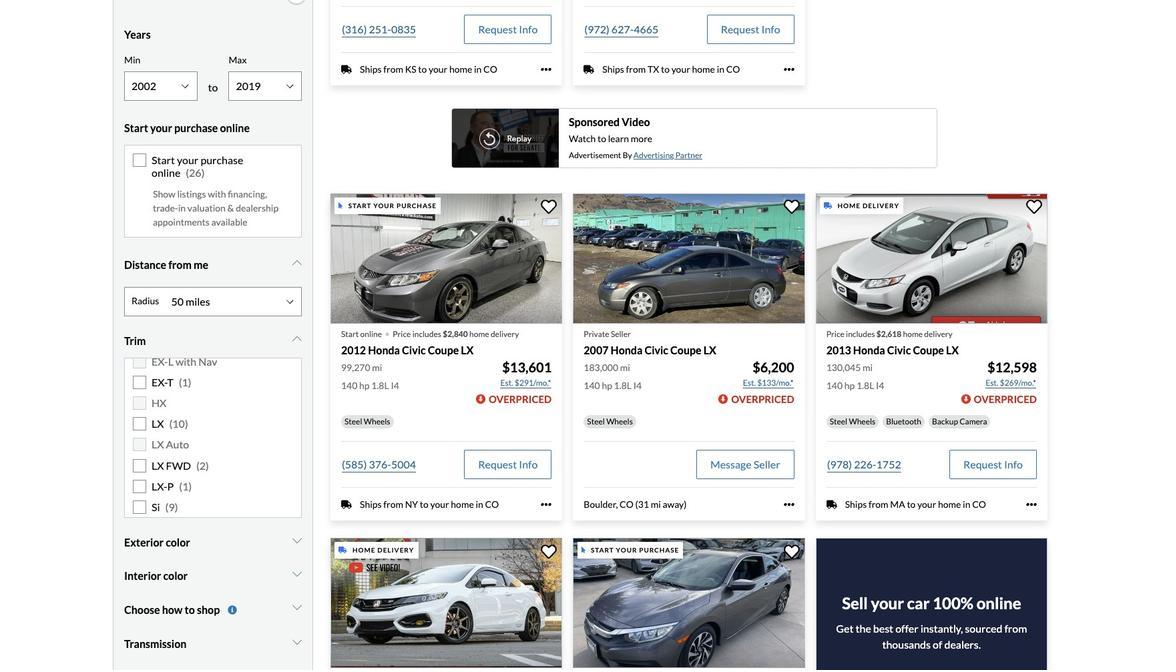 Task type: describe. For each thing, give the bounding box(es) containing it.
home delivery for gray 2013 honda civic coupe lx coupe front-wheel drive automatic image
[[838, 202, 899, 210]]

$133/mo.*
[[757, 378, 794, 388]]

&
[[227, 202, 234, 214]]

camera
[[960, 417, 987, 427]]

lx-
[[152, 480, 167, 493]]

to for ships from ma to your home in co
[[907, 499, 916, 510]]

home for ships from ma to your home in co
[[938, 499, 961, 510]]

coupe inside the "private seller 2007 honda civic coupe lx"
[[670, 344, 701, 357]]

radius
[[132, 295, 159, 307]]

mi right (31
[[651, 499, 661, 510]]

boulder,
[[584, 499, 618, 510]]

99,270 mi 140 hp 1.8l i4
[[341, 362, 399, 391]]

(9)
[[165, 501, 178, 513]]

request info for 0835
[[478, 23, 538, 36]]

from for me
[[168, 258, 192, 271]]

choose how to shop
[[124, 604, 220, 616]]

get the best offer instantly, sourced from thousands of dealers.
[[836, 622, 1027, 651]]

to for ships from ks to your home in co
[[418, 64, 427, 75]]

start your purchase for mouse pointer image
[[348, 202, 437, 210]]

(1) for lx-p (1)
[[179, 480, 192, 493]]

start online · price includes $2,840 home delivery 2012 honda civic coupe lx
[[341, 321, 519, 357]]

hp for $2,618
[[844, 380, 855, 391]]

bluetooth
[[886, 417, 921, 427]]

start inside start online · price includes $2,840 home delivery 2012 honda civic coupe lx
[[341, 329, 359, 339]]

from inside get the best offer instantly, sourced from thousands of dealers.
[[1004, 622, 1027, 635]]

·
[[385, 321, 390, 345]]

home delivery for white 2015 honda civic coupe si with navi and summer tires coupe front-wheel drive 6-speed manual image
[[352, 546, 414, 554]]

transmission button
[[124, 628, 302, 661]]

100%
[[933, 593, 974, 613]]

civic inside price includes $2,618 home delivery 2013 honda civic coupe lx
[[887, 344, 911, 357]]

140 for ·
[[341, 380, 357, 391]]

ellipsis h image for $2,618
[[1026, 500, 1037, 510]]

auto
[[166, 438, 189, 451]]

price inside start online · price includes $2,840 home delivery 2012 honda civic coupe lx
[[393, 329, 411, 339]]

your right ny
[[430, 499, 449, 510]]

2013
[[826, 344, 851, 357]]

est. for ·
[[500, 378, 513, 388]]

(585)
[[342, 458, 367, 471]]

(2)
[[196, 459, 209, 472]]

min
[[124, 54, 140, 65]]

tx
[[648, 64, 659, 75]]

overpriced for ·
[[489, 393, 552, 405]]

start your purchase for mouse pointer icon at the bottom of page
[[591, 546, 679, 554]]

private seller 2007 honda civic coupe lx
[[584, 329, 716, 357]]

$12,598 est. $269/mo.*
[[986, 359, 1037, 388]]

how
[[162, 604, 183, 616]]

gold 2007 honda civic coupe lx coupe front-wheel drive 5-speed manual image
[[573, 193, 805, 324]]

$13,601 est. $291/mo.*
[[500, 359, 552, 388]]

251-
[[369, 23, 391, 36]]

chevron down image inside choose how to shop "dropdown button"
[[292, 602, 302, 613]]

distance
[[124, 258, 166, 271]]

to for ships from tx to your home in co
[[661, 64, 670, 75]]

(26)
[[186, 166, 205, 179]]

ships from ny to your home in co
[[360, 499, 499, 510]]

co for ships from ma to your home in co
[[972, 499, 986, 510]]

in for ships from ks to your home in co
[[474, 64, 482, 75]]

offer
[[895, 622, 918, 635]]

2007
[[584, 344, 609, 357]]

away)
[[663, 499, 687, 510]]

home for ships from ny to your home in co
[[451, 499, 474, 510]]

request for 0835
[[478, 23, 517, 36]]

exterior color
[[124, 536, 190, 549]]

nav
[[198, 355, 217, 368]]

2012 honda civic coupe lx coupe front-wheel drive automatic image
[[330, 193, 562, 324]]

est. $291/mo.* button
[[500, 377, 552, 390]]

delivery inside price includes $2,618 home delivery 2013 honda civic coupe lx
[[924, 329, 953, 339]]

online inside start online · price includes $2,840 home delivery 2012 honda civic coupe lx
[[360, 329, 382, 339]]

info for (585) 376-5004
[[519, 458, 538, 471]]

backup
[[932, 417, 958, 427]]

steel for ·
[[345, 417, 362, 427]]

130,045 mi 140 hp 1.8l i4
[[826, 362, 884, 391]]

1752
[[876, 458, 901, 471]]

ships from tx to your home in co
[[602, 64, 740, 75]]

mi for ·
[[372, 362, 382, 373]]

$6,200
[[753, 359, 794, 375]]

chevron down image for trim
[[292, 334, 302, 344]]

thousands
[[882, 638, 931, 651]]

request info for 1752
[[963, 458, 1023, 471]]

years
[[124, 28, 151, 41]]

$6,200 est. $133/mo.*
[[743, 359, 794, 388]]

mouse pointer image
[[339, 203, 343, 209]]

(585) 376-5004
[[342, 458, 416, 471]]

ellipsis h image for ·
[[541, 500, 552, 510]]

start your purchase online inside "dropdown button"
[[124, 121, 250, 134]]

sourced
[[965, 622, 1002, 635]]

delivery for gray 2013 honda civic coupe lx coupe front-wheel drive automatic image
[[863, 202, 899, 210]]

to inside "dropdown button"
[[185, 604, 195, 616]]

from for tx
[[626, 64, 646, 75]]

includes inside start online · price includes $2,840 home delivery 2012 honda civic coupe lx
[[412, 329, 441, 339]]

ships for ships from ks to your home in co
[[360, 64, 382, 75]]

shop
[[197, 604, 220, 616]]

est. $133/mo.* button
[[742, 377, 794, 390]]

ships for ships from tx to your home in co
[[602, 64, 624, 75]]

l
[[168, 355, 174, 368]]

start your purchase online button
[[124, 111, 302, 145]]

your right mouse pointer image
[[373, 202, 395, 210]]

226-
[[854, 458, 876, 471]]

the
[[856, 622, 871, 635]]

$2,618
[[876, 329, 901, 339]]

99,270
[[341, 362, 370, 373]]

me
[[194, 258, 208, 271]]

est. $269/mo.* button
[[985, 377, 1037, 390]]

(978) 226-1752
[[827, 458, 901, 471]]

appointments
[[153, 216, 210, 228]]

exterior
[[124, 536, 164, 549]]

distance from me button
[[124, 248, 302, 282]]

mi for $2,618
[[863, 362, 873, 373]]

max
[[229, 54, 247, 65]]

boulder, co (31 mi away)
[[584, 499, 687, 510]]

130,045
[[826, 362, 861, 373]]

your right tx
[[671, 64, 690, 75]]

request for 1752
[[963, 458, 1002, 471]]

from for ks
[[383, 64, 403, 75]]

your inside "dropdown button"
[[150, 121, 172, 134]]

chevron down image for exterior color
[[292, 535, 302, 546]]

financing,
[[228, 188, 267, 200]]

2 overpriced from the left
[[731, 393, 794, 405]]

purchase inside "dropdown button"
[[174, 121, 218, 134]]

si
[[152, 501, 160, 513]]

est. for $2,618
[[986, 378, 998, 388]]

1.8l for ·
[[371, 380, 389, 391]]

376-
[[369, 458, 391, 471]]

message seller
[[710, 458, 780, 471]]

interior color button
[[124, 559, 302, 593]]

i4 for $2,618
[[876, 380, 884, 391]]

request info for 4665
[[721, 23, 780, 36]]

info for (978) 226-1752
[[1004, 458, 1023, 471]]

lx inside the "private seller 2007 honda civic coupe lx"
[[703, 344, 716, 357]]

home for white 2015 honda civic coupe si with navi and summer tires coupe front-wheel drive 6-speed manual image
[[352, 546, 375, 554]]

$291/mo.*
[[515, 378, 551, 388]]

fwd
[[166, 459, 191, 472]]

dealership
[[236, 202, 279, 214]]

message seller button
[[696, 450, 794, 480]]

wheels for 2007
[[606, 417, 633, 427]]

ex- for l
[[152, 355, 168, 368]]

home delivery link
[[330, 538, 565, 670]]

steel wheels for 2007
[[587, 417, 633, 427]]

start inside "dropdown button"
[[124, 121, 148, 134]]

request for 4665
[[721, 23, 759, 36]]

to up start your purchase online "dropdown button"
[[208, 80, 218, 93]]

request info for 5004
[[478, 458, 538, 471]]

online inside start your purchase online
[[152, 166, 180, 179]]

in for ships from ny to your home in co
[[476, 499, 483, 510]]

honda inside price includes $2,618 home delivery 2013 honda civic coupe lx
[[853, 344, 885, 357]]

price inside price includes $2,618 home delivery 2013 honda civic coupe lx
[[826, 329, 844, 339]]

civic inside the "private seller 2007 honda civic coupe lx"
[[645, 344, 668, 357]]

2012
[[341, 344, 366, 357]]

1.8l for $2,618
[[857, 380, 874, 391]]

backup camera
[[932, 417, 987, 427]]

from for ma
[[869, 499, 888, 510]]

hp for ·
[[359, 380, 370, 391]]

mouse pointer image
[[581, 547, 586, 554]]

show listings with financing, trade-in valuation & dealership appointments available
[[153, 188, 279, 228]]

home inside start online · price includes $2,840 home delivery 2012 honda civic coupe lx
[[469, 329, 489, 339]]

info for (972) 627-4665
[[761, 23, 780, 36]]

truck image
[[341, 64, 352, 75]]



Task type: locate. For each thing, give the bounding box(es) containing it.
0 horizontal spatial home
[[352, 546, 375, 554]]

instantly,
[[921, 622, 963, 635]]

lx (10)
[[152, 417, 188, 430]]

years button
[[124, 18, 302, 51]]

1 ex- from the top
[[152, 355, 168, 368]]

truck image inside the 'home delivery' link
[[339, 547, 347, 554]]

2 horizontal spatial i4
[[876, 380, 884, 391]]

i4 down the "private seller 2007 honda civic coupe lx"
[[633, 380, 642, 391]]

140 inside the 183,000 mi 140 hp 1.8l i4
[[584, 380, 600, 391]]

1 horizontal spatial civic
[[645, 344, 668, 357]]

private
[[584, 329, 609, 339]]

seller inside button
[[754, 458, 780, 471]]

request info button for (585) 376-5004
[[464, 450, 552, 480]]

0 horizontal spatial 1.8l
[[371, 380, 389, 391]]

of
[[933, 638, 942, 651]]

5004
[[391, 458, 416, 471]]

wheels down the 183,000 mi 140 hp 1.8l i4
[[606, 417, 633, 427]]

honda inside the "private seller 2007 honda civic coupe lx"
[[611, 344, 642, 357]]

est. down $12,598
[[986, 378, 998, 388]]

0 horizontal spatial coupe
[[428, 344, 459, 357]]

ex-t (1)
[[152, 376, 191, 388]]

ex- for t
[[152, 376, 167, 388]]

home for ships from ks to your home in co
[[449, 64, 472, 75]]

home for gray 2013 honda civic coupe lx coupe front-wheel drive automatic image
[[838, 202, 861, 210]]

1 horizontal spatial i4
[[633, 380, 642, 391]]

(972) 627-4665 button
[[584, 15, 659, 44]]

purchase
[[174, 121, 218, 134], [201, 153, 243, 166], [397, 202, 437, 210], [639, 546, 679, 554]]

your right mouse pointer icon at the bottom of page
[[616, 546, 637, 554]]

lx auto
[[152, 438, 189, 451]]

color right exterior
[[166, 536, 190, 549]]

3 overpriced from the left
[[974, 393, 1037, 405]]

0 vertical spatial delivery
[[863, 202, 899, 210]]

to right tx
[[661, 64, 670, 75]]

mi right 130,045 on the right
[[863, 362, 873, 373]]

from for ny
[[383, 499, 403, 510]]

home right ma
[[938, 499, 961, 510]]

mi right 183,000
[[620, 362, 630, 373]]

0 vertical spatial home
[[838, 202, 861, 210]]

1 overpriced from the left
[[489, 393, 552, 405]]

2 price from the left
[[826, 329, 844, 339]]

wheels left bluetooth at the bottom of the page
[[849, 417, 875, 427]]

ma
[[890, 499, 905, 510]]

1 horizontal spatial coupe
[[670, 344, 701, 357]]

si (9)
[[152, 501, 178, 513]]

hx
[[152, 397, 167, 409]]

0 vertical spatial seller
[[611, 329, 631, 339]]

home right $2,840 in the left of the page
[[469, 329, 489, 339]]

lx
[[461, 344, 474, 357], [703, 344, 716, 357], [946, 344, 959, 357], [152, 417, 164, 430], [152, 438, 164, 451], [152, 459, 164, 472]]

1 horizontal spatial home delivery
[[838, 202, 899, 210]]

1 hp from the left
[[359, 380, 370, 391]]

2 delivery from the left
[[924, 329, 953, 339]]

from left ny
[[383, 499, 403, 510]]

color
[[166, 536, 190, 549], [163, 569, 188, 582]]

0 horizontal spatial civic
[[402, 344, 426, 357]]

steel wheels up (978) 226-1752 in the right of the page
[[830, 417, 875, 427]]

from left ks
[[383, 64, 403, 75]]

0 vertical spatial home delivery
[[838, 202, 899, 210]]

request info button for (316) 251-0835
[[464, 15, 552, 44]]

2 civic from the left
[[645, 344, 668, 357]]

i4 down start online · price includes $2,840 home delivery 2012 honda civic coupe lx
[[391, 380, 399, 391]]

1 horizontal spatial overpriced
[[731, 393, 794, 405]]

delivery for white 2015 honda civic coupe si with navi and summer tires coupe front-wheel drive 6-speed manual image
[[377, 546, 414, 554]]

truck image for ships from tx to your home in co
[[584, 64, 594, 75]]

140 inside 130,045 mi 140 hp 1.8l i4
[[826, 380, 843, 391]]

chevron down image for interior color
[[292, 569, 302, 579]]

from left me
[[168, 258, 192, 271]]

best
[[873, 622, 893, 635]]

in for ships from ma to your home in co
[[963, 499, 970, 510]]

color for exterior color
[[166, 536, 190, 549]]

chevron down image inside transmission dropdown button
[[292, 637, 302, 648]]

hp inside the 183,000 mi 140 hp 1.8l i4
[[602, 380, 612, 391]]

2 hp from the left
[[602, 380, 612, 391]]

0 vertical spatial start your purchase
[[348, 202, 437, 210]]

truck image for ships from ma to your home in co
[[826, 499, 837, 510]]

home right ks
[[449, 64, 472, 75]]

hp inside 130,045 mi 140 hp 1.8l i4
[[844, 380, 855, 391]]

1.8l inside 130,045 mi 140 hp 1.8l i4
[[857, 380, 874, 391]]

price
[[393, 329, 411, 339], [826, 329, 844, 339]]

t
[[167, 376, 173, 388]]

3 1.8l from the left
[[857, 380, 874, 391]]

1 horizontal spatial honda
[[611, 344, 642, 357]]

3 steel from the left
[[830, 417, 847, 427]]

0 vertical spatial color
[[166, 536, 190, 549]]

from right sourced
[[1004, 622, 1027, 635]]

civic right ·
[[402, 344, 426, 357]]

4 chevron down image from the top
[[292, 637, 302, 648]]

home
[[838, 202, 861, 210], [352, 546, 375, 554]]

hp down 183,000
[[602, 380, 612, 391]]

view more image
[[228, 606, 237, 615]]

coupe inside price includes $2,618 home delivery 2013 honda civic coupe lx
[[913, 344, 944, 357]]

2 wheels from the left
[[606, 417, 633, 427]]

140 inside 99,270 mi 140 hp 1.8l i4
[[341, 380, 357, 391]]

3 hp from the left
[[844, 380, 855, 391]]

est. left $133/mo.* on the bottom of page
[[743, 378, 756, 388]]

1 horizontal spatial est.
[[743, 378, 756, 388]]

steel for 2007
[[587, 417, 605, 427]]

hp down 99,270
[[359, 380, 370, 391]]

civic inside start online · price includes $2,840 home delivery 2012 honda civic coupe lx
[[402, 344, 426, 357]]

est. inside $6,200 est. $133/mo.*
[[743, 378, 756, 388]]

2 horizontal spatial steel wheels
[[830, 417, 875, 427]]

ships left tx
[[602, 64, 624, 75]]

$12,598
[[987, 359, 1037, 375]]

home
[[449, 64, 472, 75], [692, 64, 715, 75], [469, 329, 489, 339], [903, 329, 923, 339], [451, 499, 474, 510], [938, 499, 961, 510]]

civic right 2007
[[645, 344, 668, 357]]

to right ma
[[907, 499, 916, 510]]

0 vertical spatial start your purchase online
[[124, 121, 250, 134]]

lx inside price includes $2,618 home delivery 2013 honda civic coupe lx
[[946, 344, 959, 357]]

distance from me
[[124, 258, 208, 271]]

mi for 2007
[[620, 362, 630, 373]]

1 wheels from the left
[[364, 417, 390, 427]]

sell your car 100% online
[[842, 593, 1021, 613]]

ex-l with nav
[[152, 355, 217, 368]]

valuation
[[187, 202, 226, 214]]

choose how to shop button
[[124, 593, 302, 628]]

est. inside $12,598 est. $269/mo.*
[[986, 378, 998, 388]]

chevron down image
[[292, 334, 302, 344], [292, 569, 302, 579]]

steel down the 183,000 mi 140 hp 1.8l i4
[[587, 417, 605, 427]]

i4 inside 130,045 mi 140 hp 1.8l i4
[[876, 380, 884, 391]]

co for ships from ny to your home in co
[[485, 499, 499, 510]]

3 civic from the left
[[887, 344, 911, 357]]

1 vertical spatial ex-
[[152, 376, 167, 388]]

to
[[418, 64, 427, 75], [661, 64, 670, 75], [208, 80, 218, 93], [420, 499, 428, 510], [907, 499, 916, 510], [185, 604, 195, 616]]

includes up 2013
[[846, 329, 875, 339]]

hp down 130,045 on the right
[[844, 380, 855, 391]]

interior
[[124, 569, 161, 582]]

overpriced for $2,618
[[974, 393, 1037, 405]]

1 vertical spatial (1)
[[179, 480, 192, 493]]

1 horizontal spatial home
[[838, 202, 861, 210]]

honda inside start online · price includes $2,840 home delivery 2012 honda civic coupe lx
[[368, 344, 400, 357]]

1 chevron down image from the top
[[292, 258, 302, 268]]

0 horizontal spatial wheels
[[364, 417, 390, 427]]

2 horizontal spatial est.
[[986, 378, 998, 388]]

white 2015 honda civic coupe si with navi and summer tires coupe front-wheel drive 6-speed manual image
[[330, 538, 562, 669]]

honda down $2,618
[[853, 344, 885, 357]]

0 horizontal spatial with
[[176, 355, 196, 368]]

1 horizontal spatial 1.8l
[[614, 380, 632, 391]]

start your purchase online up listings
[[152, 153, 243, 179]]

color for interior color
[[163, 569, 188, 582]]

mi right 99,270
[[372, 362, 382, 373]]

steel wheels for ·
[[345, 417, 390, 427]]

1 horizontal spatial wheels
[[606, 417, 633, 427]]

home delivery
[[838, 202, 899, 210], [352, 546, 414, 554]]

3 chevron down image from the top
[[292, 602, 302, 613]]

2 horizontal spatial 140
[[826, 380, 843, 391]]

1 vertical spatial seller
[[754, 458, 780, 471]]

interior color
[[124, 569, 188, 582]]

delivery inside start online · price includes $2,840 home delivery 2012 honda civic coupe lx
[[491, 329, 519, 339]]

wheels up (585) 376-5004
[[364, 417, 390, 427]]

1 1.8l from the left
[[371, 380, 389, 391]]

coupe inside start online · price includes $2,840 home delivery 2012 honda civic coupe lx
[[428, 344, 459, 357]]

to for ships from ny to your home in co
[[420, 499, 428, 510]]

includes inside price includes $2,618 home delivery 2013 honda civic coupe lx
[[846, 329, 875, 339]]

chevron down image inside interior color dropdown button
[[292, 569, 302, 579]]

request info button
[[464, 15, 552, 44], [707, 15, 794, 44], [464, 450, 552, 480], [949, 450, 1037, 480]]

1 vertical spatial start your purchase online
[[152, 153, 243, 179]]

1.8l for 2007
[[614, 380, 632, 391]]

seller right 'message'
[[754, 458, 780, 471]]

your right ks
[[429, 64, 447, 75]]

1 steel wheels from the left
[[345, 417, 390, 427]]

chevron down image for distance from me
[[292, 258, 302, 268]]

1 est. from the left
[[500, 378, 513, 388]]

2 coupe from the left
[[670, 344, 701, 357]]

in for ships from tx to your home in co
[[717, 64, 724, 75]]

info
[[519, 23, 538, 36], [761, 23, 780, 36], [519, 458, 538, 471], [1004, 458, 1023, 471]]

2 honda from the left
[[611, 344, 642, 357]]

with right l
[[176, 355, 196, 368]]

lx inside start online · price includes $2,840 home delivery 2012 honda civic coupe lx
[[461, 344, 474, 357]]

140 down 130,045 on the right
[[826, 380, 843, 391]]

i4 for 2007
[[633, 380, 642, 391]]

chevron down image inside trim dropdown button
[[292, 334, 302, 344]]

message
[[710, 458, 752, 471]]

steel wheels
[[345, 417, 390, 427], [587, 417, 633, 427], [830, 417, 875, 427]]

dealers.
[[944, 638, 981, 651]]

with up valuation on the left top of page
[[208, 188, 226, 200]]

1.8l inside the 183,000 mi 140 hp 1.8l i4
[[614, 380, 632, 391]]

online inside "dropdown button"
[[220, 121, 250, 134]]

mi inside the 183,000 mi 140 hp 1.8l i4
[[620, 362, 630, 373]]

0 horizontal spatial steel wheels
[[345, 417, 390, 427]]

0 horizontal spatial home delivery
[[352, 546, 414, 554]]

0 horizontal spatial honda
[[368, 344, 400, 357]]

2 includes from the left
[[846, 329, 875, 339]]

ks
[[405, 64, 416, 75]]

in inside show listings with financing, trade-in valuation & dealership appointments available
[[178, 202, 186, 214]]

home delivery inside the 'home delivery' link
[[352, 546, 414, 554]]

2 i4 from the left
[[633, 380, 642, 391]]

from inside dropdown button
[[168, 258, 192, 271]]

1.8l down 130,045 on the right
[[857, 380, 874, 391]]

0 horizontal spatial start your purchase
[[348, 202, 437, 210]]

includes
[[412, 329, 441, 339], [846, 329, 875, 339]]

includes left $2,840 in the left of the page
[[412, 329, 441, 339]]

1 vertical spatial with
[[176, 355, 196, 368]]

est. down $13,601
[[500, 378, 513, 388]]

chevron down image inside exterior color dropdown button
[[292, 535, 302, 546]]

est. inside the $13,601 est. $291/mo.*
[[500, 378, 513, 388]]

1 honda from the left
[[368, 344, 400, 357]]

steel wheels down the 183,000 mi 140 hp 1.8l i4
[[587, 417, 633, 427]]

truck image for ships from ny to your home in co
[[341, 499, 352, 510]]

2 horizontal spatial wheels
[[849, 417, 875, 427]]

request info button for (972) 627-4665
[[707, 15, 794, 44]]

1 civic from the left
[[402, 344, 426, 357]]

1 delivery from the left
[[491, 329, 519, 339]]

(1) right p
[[179, 480, 192, 493]]

1 vertical spatial chevron down image
[[292, 569, 302, 579]]

(31
[[635, 499, 649, 510]]

3 coupe from the left
[[913, 344, 944, 357]]

0 horizontal spatial delivery
[[377, 546, 414, 554]]

exterior color button
[[124, 526, 302, 559]]

lx-p (1)
[[152, 480, 192, 493]]

3 est. from the left
[[986, 378, 998, 388]]

2 ex- from the top
[[152, 376, 167, 388]]

(972) 627-4665
[[584, 23, 659, 36]]

140 for 2007
[[584, 380, 600, 391]]

your up (26)
[[177, 153, 198, 166]]

1.8l down ·
[[371, 380, 389, 391]]

ships right truck icon
[[360, 64, 382, 75]]

183,000 mi 140 hp 1.8l i4
[[584, 362, 642, 391]]

seller for message
[[754, 458, 780, 471]]

183,000
[[584, 362, 618, 373]]

140 down 99,270
[[341, 380, 357, 391]]

gray 2013 honda civic coupe lx coupe front-wheel drive automatic image
[[816, 193, 1048, 324]]

2 horizontal spatial 1.8l
[[857, 380, 874, 391]]

price right ·
[[393, 329, 411, 339]]

with inside show listings with financing, trade-in valuation & dealership appointments available
[[208, 188, 226, 200]]

0 vertical spatial ex-
[[152, 355, 168, 368]]

overpriced down est. $269/mo.* button on the right bottom of page
[[974, 393, 1037, 405]]

1 horizontal spatial hp
[[602, 380, 612, 391]]

1 horizontal spatial with
[[208, 188, 226, 200]]

0 horizontal spatial est.
[[500, 378, 513, 388]]

0 horizontal spatial i4
[[391, 380, 399, 391]]

1 horizontal spatial steel
[[587, 417, 605, 427]]

2 horizontal spatial civic
[[887, 344, 911, 357]]

3 wheels from the left
[[849, 417, 875, 427]]

1 horizontal spatial seller
[[754, 458, 780, 471]]

available
[[211, 216, 247, 228]]

i4 inside the 183,000 mi 140 hp 1.8l i4
[[633, 380, 642, 391]]

1 horizontal spatial price
[[826, 329, 844, 339]]

140
[[341, 380, 357, 391], [584, 380, 600, 391], [826, 380, 843, 391]]

chevron down image for transmission
[[292, 637, 302, 648]]

i4 inside 99,270 mi 140 hp 1.8l i4
[[391, 380, 399, 391]]

3 steel wheels from the left
[[830, 417, 875, 427]]

gray 2018 honda civic coupe lx-p coupe front-wheel drive continuously variable transmission image
[[573, 538, 805, 669]]

start your purchase online up (26)
[[124, 121, 250, 134]]

lx fwd (2)
[[152, 459, 209, 472]]

140 down 183,000
[[584, 380, 600, 391]]

wheels
[[364, 417, 390, 427], [606, 417, 633, 427], [849, 417, 875, 427]]

ships for ships from ma to your home in co
[[845, 499, 867, 510]]

listings
[[177, 188, 206, 200]]

chevron down image
[[292, 258, 302, 268], [292, 535, 302, 546], [292, 602, 302, 613], [292, 637, 302, 648]]

1 horizontal spatial delivery
[[924, 329, 953, 339]]

1 140 from the left
[[341, 380, 357, 391]]

truck image
[[584, 64, 594, 75], [824, 203, 832, 209], [341, 499, 352, 510], [826, 499, 837, 510], [339, 547, 347, 554]]

1 includes from the left
[[412, 329, 441, 339]]

i4 for ·
[[391, 380, 399, 391]]

your right ma
[[917, 499, 936, 510]]

ellipsis h image
[[784, 64, 794, 75]]

honda up the 183,000 mi 140 hp 1.8l i4
[[611, 344, 642, 357]]

(10)
[[169, 417, 188, 430]]

to right ks
[[418, 64, 427, 75]]

trim button
[[124, 324, 302, 358]]

627-
[[611, 23, 634, 36]]

0 horizontal spatial steel
[[345, 417, 362, 427]]

mi inside 99,270 mi 140 hp 1.8l i4
[[372, 362, 382, 373]]

your up best
[[871, 593, 904, 613]]

(1) right 't'
[[179, 376, 191, 388]]

coupe
[[428, 344, 459, 357], [670, 344, 701, 357], [913, 344, 944, 357]]

to right "how"
[[185, 604, 195, 616]]

2 chevron down image from the top
[[292, 535, 302, 546]]

home inside price includes $2,618 home delivery 2013 honda civic coupe lx
[[903, 329, 923, 339]]

1 steel from the left
[[345, 417, 362, 427]]

hp inside 99,270 mi 140 hp 1.8l i4
[[359, 380, 370, 391]]

price up 2013
[[826, 329, 844, 339]]

i4 down price includes $2,618 home delivery 2013 honda civic coupe lx
[[876, 380, 884, 391]]

from left tx
[[626, 64, 646, 75]]

1.8l down 183,000
[[614, 380, 632, 391]]

1 vertical spatial home delivery
[[352, 546, 414, 554]]

1 vertical spatial color
[[163, 569, 188, 582]]

2 140 from the left
[[584, 380, 600, 391]]

0 horizontal spatial overpriced
[[489, 393, 552, 405]]

honda
[[368, 344, 400, 357], [611, 344, 642, 357], [853, 344, 885, 357]]

trim
[[124, 334, 146, 347]]

start your purchase right mouse pointer image
[[348, 202, 437, 210]]

0 horizontal spatial delivery
[[491, 329, 519, 339]]

$2,840
[[443, 329, 468, 339]]

ships for ships from ny to your home in co
[[360, 499, 382, 510]]

in
[[474, 64, 482, 75], [717, 64, 724, 75], [178, 202, 186, 214], [476, 499, 483, 510], [963, 499, 970, 510]]

info for (316) 251-0835
[[519, 23, 538, 36]]

2 steel from the left
[[587, 417, 605, 427]]

wheels for ·
[[364, 417, 390, 427]]

ex-
[[152, 355, 168, 368], [152, 376, 167, 388]]

mi
[[372, 362, 382, 373], [620, 362, 630, 373], [863, 362, 873, 373], [651, 499, 661, 510]]

1 coupe from the left
[[428, 344, 459, 357]]

your up show
[[150, 121, 172, 134]]

1 horizontal spatial start your purchase
[[591, 546, 679, 554]]

color right the interior
[[163, 569, 188, 582]]

mi inside 130,045 mi 140 hp 1.8l i4
[[863, 362, 873, 373]]

0 horizontal spatial price
[[393, 329, 411, 339]]

delivery up $13,601
[[491, 329, 519, 339]]

0 vertical spatial with
[[208, 188, 226, 200]]

ellipsis h image
[[541, 64, 552, 75], [541, 500, 552, 510], [784, 500, 794, 510], [1026, 500, 1037, 510]]

home inside the 'home delivery' link
[[352, 546, 375, 554]]

2 est. from the left
[[743, 378, 756, 388]]

start your purchase down boulder, co (31 mi away)
[[591, 546, 679, 554]]

0 vertical spatial chevron down image
[[292, 334, 302, 344]]

3 honda from the left
[[853, 344, 885, 357]]

ships down the (978) 226-1752 'button' on the right bottom
[[845, 499, 867, 510]]

price includes $2,618 home delivery 2013 honda civic coupe lx
[[826, 329, 959, 357]]

0 horizontal spatial includes
[[412, 329, 441, 339]]

from
[[383, 64, 403, 75], [626, 64, 646, 75], [168, 258, 192, 271], [383, 499, 403, 510], [869, 499, 888, 510], [1004, 622, 1027, 635]]

overpriced down est. $291/mo.* button in the left bottom of the page
[[489, 393, 552, 405]]

home right tx
[[692, 64, 715, 75]]

request for 5004
[[478, 458, 517, 471]]

2 horizontal spatial hp
[[844, 380, 855, 391]]

0 horizontal spatial 140
[[341, 380, 357, 391]]

delivery
[[491, 329, 519, 339], [924, 329, 953, 339]]

home right ny
[[451, 499, 474, 510]]

steel
[[345, 417, 362, 427], [587, 417, 605, 427], [830, 417, 847, 427]]

to right ny
[[420, 499, 428, 510]]

1.8l
[[371, 380, 389, 391], [614, 380, 632, 391], [857, 380, 874, 391]]

ships from ks to your home in co
[[360, 64, 497, 75]]

home right $2,618
[[903, 329, 923, 339]]

1 i4 from the left
[[391, 380, 399, 391]]

2 horizontal spatial honda
[[853, 344, 885, 357]]

seller inside the "private seller 2007 honda civic coupe lx"
[[611, 329, 631, 339]]

hp for 2007
[[602, 380, 612, 391]]

show
[[153, 188, 175, 200]]

3 140 from the left
[[826, 380, 843, 391]]

2 horizontal spatial steel
[[830, 417, 847, 427]]

steel up (585)
[[345, 417, 362, 427]]

1 vertical spatial start your purchase
[[591, 546, 679, 554]]

co for ships from ks to your home in co
[[483, 64, 497, 75]]

honda up 99,270 mi 140 hp 1.8l i4
[[368, 344, 400, 357]]

2 horizontal spatial coupe
[[913, 344, 944, 357]]

(978) 226-1752 button
[[826, 450, 902, 480]]

0 horizontal spatial seller
[[611, 329, 631, 339]]

(1) for ex-t (1)
[[179, 376, 191, 388]]

steel up (978)
[[830, 417, 847, 427]]

2 horizontal spatial overpriced
[[974, 393, 1037, 405]]

seller for private
[[611, 329, 631, 339]]

steel for $2,618
[[830, 417, 847, 427]]

overpriced down est. $133/mo.* button
[[731, 393, 794, 405]]

1 horizontal spatial delivery
[[863, 202, 899, 210]]

ex- up 't'
[[152, 355, 168, 368]]

trade-
[[153, 202, 178, 214]]

140 for $2,618
[[826, 380, 843, 391]]

2 steel wheels from the left
[[587, 417, 633, 427]]

2 1.8l from the left
[[614, 380, 632, 391]]

request info
[[478, 23, 538, 36], [721, 23, 780, 36], [478, 458, 538, 471], [963, 458, 1023, 471]]

request info button for (978) 226-1752
[[949, 450, 1037, 480]]

0 vertical spatial (1)
[[179, 376, 191, 388]]

with for listings
[[208, 188, 226, 200]]

1 horizontal spatial steel wheels
[[587, 417, 633, 427]]

ex- up hx
[[152, 376, 167, 388]]

1 vertical spatial delivery
[[377, 546, 414, 554]]

civic down $2,618
[[887, 344, 911, 357]]

1 horizontal spatial 140
[[584, 380, 600, 391]]

1 horizontal spatial includes
[[846, 329, 875, 339]]

2 chevron down image from the top
[[292, 569, 302, 579]]

1 vertical spatial home
[[352, 546, 375, 554]]

steel wheels up (585) 376-5004
[[345, 417, 390, 427]]

with for l
[[176, 355, 196, 368]]

1 chevron down image from the top
[[292, 334, 302, 344]]

home for ships from tx to your home in co
[[692, 64, 715, 75]]

seller right private
[[611, 329, 631, 339]]

wheels for $2,618
[[849, 417, 875, 427]]

ships down (585) 376-5004 button
[[360, 499, 382, 510]]

steel wheels for $2,618
[[830, 417, 875, 427]]

ellipsis h image for 2007
[[784, 500, 794, 510]]

chevron down image inside the distance from me dropdown button
[[292, 258, 302, 268]]

advertisement element
[[451, 108, 937, 168]]

1 price from the left
[[393, 329, 411, 339]]

from left ma
[[869, 499, 888, 510]]

delivery right $2,618
[[924, 329, 953, 339]]

3 i4 from the left
[[876, 380, 884, 391]]

1.8l inside 99,270 mi 140 hp 1.8l i4
[[371, 380, 389, 391]]

0 horizontal spatial hp
[[359, 380, 370, 391]]

co for ships from tx to your home in co
[[726, 64, 740, 75]]



Task type: vqa. For each thing, say whether or not it's contained in the screenshot.


